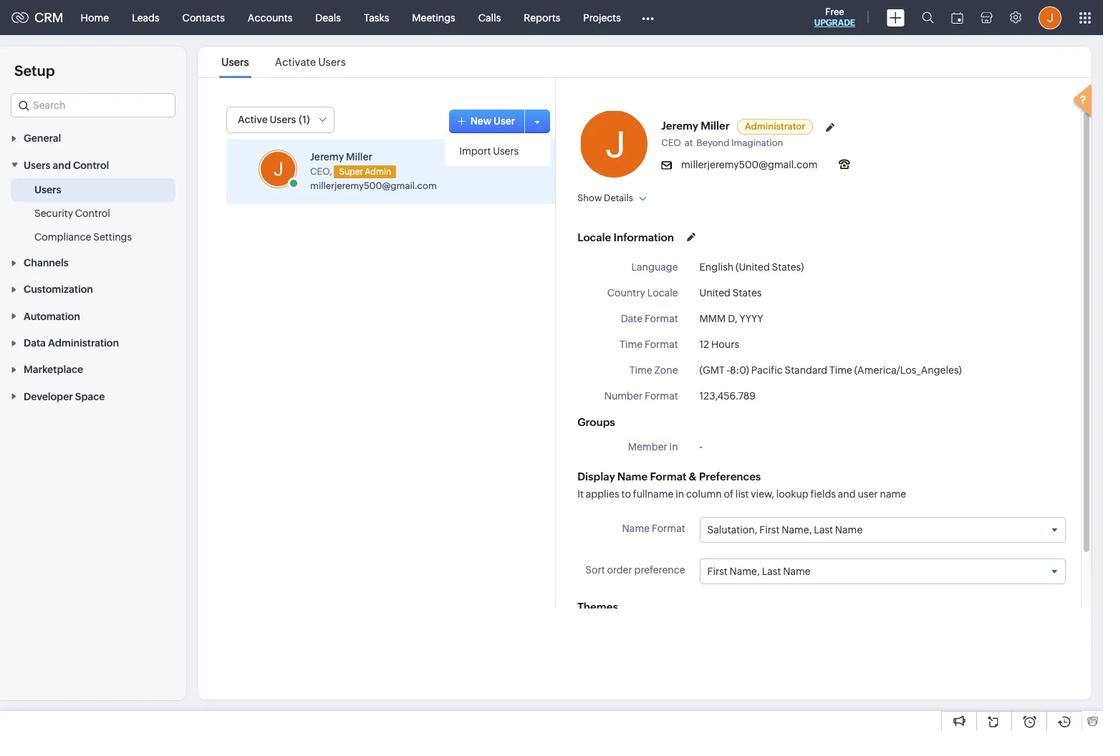 Task type: vqa. For each thing, say whether or not it's contained in the screenshot.


Task type: describe. For each thing, give the bounding box(es) containing it.
member
[[629, 442, 668, 453]]

to
[[622, 489, 631, 500]]

user
[[494, 115, 516, 127]]

calls link
[[467, 0, 513, 35]]

search element
[[914, 0, 943, 35]]

format for date format
[[645, 313, 679, 325]]

themes
[[578, 602, 619, 614]]

preference
[[635, 565, 686, 577]]

&
[[689, 471, 697, 483]]

zone
[[655, 365, 679, 376]]

1 vertical spatial last
[[762, 566, 782, 578]]

developer
[[24, 391, 73, 403]]

super
[[339, 167, 363, 177]]

mmm d, yyyy
[[700, 313, 764, 325]]

preferences
[[700, 471, 762, 483]]

marketplace
[[24, 364, 83, 376]]

deals
[[316, 12, 341, 23]]

time for time zone
[[630, 365, 653, 376]]

general button
[[0, 125, 186, 152]]

hours
[[712, 339, 740, 351]]

order
[[608, 565, 633, 577]]

First Name, Last Name field
[[701, 560, 1066, 585]]

it
[[578, 489, 584, 500]]

member in
[[629, 442, 679, 453]]

setup
[[14, 62, 55, 79]]

1 vertical spatial -
[[700, 442, 703, 453]]

number format
[[605, 391, 679, 402]]

and inside the display name format & preferences it applies to fullname in column of list view, lookup fields and user name
[[839, 489, 856, 500]]

active users (1)
[[238, 114, 310, 125]]

ceo at beyond imagination
[[662, 138, 784, 148]]

groups
[[578, 417, 616, 429]]

miller for jeremy miller ceo, super admin millerjeremy500@gmail.com
[[346, 151, 373, 163]]

data
[[24, 338, 46, 349]]

time right standard
[[830, 365, 853, 376]]

date
[[621, 313, 643, 325]]

language
[[632, 262, 679, 273]]

view,
[[751, 489, 775, 500]]

reports link
[[513, 0, 572, 35]]

tasks
[[364, 12, 389, 23]]

united states
[[700, 287, 762, 299]]

name
[[881, 489, 907, 500]]

users down user
[[493, 145, 519, 157]]

security control link
[[34, 206, 110, 221]]

security
[[34, 208, 73, 219]]

control inside dropdown button
[[73, 160, 109, 171]]

format for time format
[[645, 339, 679, 351]]

1 horizontal spatial -
[[727, 365, 730, 376]]

1 horizontal spatial first
[[760, 525, 780, 536]]

channels
[[24, 257, 69, 269]]

column
[[687, 489, 722, 500]]

sort
[[586, 565, 606, 577]]

sort order preference
[[586, 565, 686, 577]]

time format
[[620, 339, 679, 351]]

jeremy for jeremy miller
[[662, 120, 699, 132]]

1 vertical spatial millerjeremy500@gmail.com
[[310, 180, 437, 191]]

ceo
[[662, 138, 682, 148]]

name inside the display name format & preferences it applies to fullname in column of list view, lookup fields and user name
[[618, 471, 648, 483]]

list containing users
[[209, 47, 359, 77]]

developer space
[[24, 391, 105, 403]]

ceo,
[[310, 166, 332, 177]]

leads
[[132, 12, 160, 23]]

Other Modules field
[[633, 6, 664, 29]]

users right activate
[[318, 56, 346, 68]]

beyond imagination link
[[697, 138, 787, 148]]

name down salutation, first name, last name
[[784, 566, 811, 578]]

customization button
[[0, 276, 186, 303]]

applies
[[586, 489, 620, 500]]

free upgrade
[[815, 6, 856, 28]]

1 vertical spatial locale
[[648, 287, 679, 299]]

home
[[81, 12, 109, 23]]

contacts
[[183, 12, 225, 23]]

crm
[[34, 10, 64, 25]]

miller for jeremy miller
[[701, 120, 730, 132]]

time for time format
[[620, 339, 643, 351]]

admin
[[365, 167, 392, 177]]

states
[[733, 287, 762, 299]]

home link
[[69, 0, 121, 35]]

beyond
[[697, 138, 730, 148]]

control inside 'region'
[[75, 208, 110, 219]]

Search text field
[[11, 94, 175, 117]]

compliance settings
[[34, 231, 132, 243]]

united
[[700, 287, 731, 299]]

jeremy miller ceo, super admin millerjeremy500@gmail.com
[[310, 151, 437, 191]]

0 vertical spatial name,
[[782, 525, 813, 536]]

0 horizontal spatial first
[[708, 566, 728, 578]]

8:0)
[[730, 365, 750, 376]]

fields
[[811, 489, 837, 500]]

security control
[[34, 208, 110, 219]]

settings
[[93, 231, 132, 243]]

(gmt
[[700, 365, 725, 376]]

import users
[[460, 145, 519, 157]]

in inside the display name format & preferences it applies to fullname in column of list view, lookup fields and user name
[[676, 489, 685, 500]]

salutation,
[[708, 525, 758, 536]]



Task type: locate. For each thing, give the bounding box(es) containing it.
jeremy miller
[[662, 120, 730, 132]]

mmm
[[700, 313, 726, 325]]

show details link
[[578, 193, 647, 204]]

at
[[685, 138, 693, 148]]

- right (gmt
[[727, 365, 730, 376]]

time down date
[[620, 339, 643, 351]]

time zone
[[630, 365, 679, 376]]

create menu image
[[887, 9, 905, 26]]

name down to
[[623, 523, 650, 535]]

in left column
[[676, 489, 685, 500]]

country
[[608, 287, 646, 299]]

user
[[858, 489, 879, 500]]

- up the preferences
[[700, 442, 703, 453]]

leads link
[[121, 0, 171, 35]]

(america/los_angeles)
[[855, 365, 963, 376]]

data administration button
[[0, 330, 186, 356]]

0 vertical spatial in
[[670, 442, 679, 453]]

users down general
[[24, 160, 51, 171]]

compliance settings link
[[34, 230, 132, 244]]

english
[[700, 262, 734, 273]]

first down the salutation,
[[708, 566, 728, 578]]

users link for security control link
[[34, 183, 61, 197]]

users and control
[[24, 160, 109, 171]]

users inside 'region'
[[34, 184, 61, 195]]

0 vertical spatial jeremy
[[662, 120, 699, 132]]

1 horizontal spatial jeremy
[[662, 120, 699, 132]]

jeremy up ceo
[[662, 120, 699, 132]]

format up zone on the right of the page
[[645, 339, 679, 351]]

tasks link
[[353, 0, 401, 35]]

show details
[[578, 193, 634, 204]]

1 horizontal spatial name,
[[782, 525, 813, 536]]

millerjeremy500@gmail.com down beyond imagination link at the right top of the page
[[682, 159, 818, 171]]

display name format & preferences it applies to fullname in column of list view, lookup fields and user name
[[578, 471, 907, 500]]

-
[[727, 365, 730, 376], [700, 442, 703, 453]]

control down the general dropdown button
[[73, 160, 109, 171]]

locale information
[[578, 231, 675, 243]]

users and control region
[[0, 178, 186, 249]]

last
[[815, 525, 834, 536], [762, 566, 782, 578]]

format down zone on the right of the page
[[645, 391, 679, 402]]

name,
[[782, 525, 813, 536], [730, 566, 760, 578]]

information
[[614, 231, 675, 243]]

0 vertical spatial and
[[53, 160, 71, 171]]

create menu element
[[879, 0, 914, 35]]

activate users
[[275, 56, 346, 68]]

name up to
[[618, 471, 648, 483]]

name format
[[623, 523, 686, 535]]

profile image
[[1039, 6, 1062, 29]]

1 horizontal spatial locale
[[648, 287, 679, 299]]

name, down the lookup
[[782, 525, 813, 536]]

1 horizontal spatial miller
[[701, 120, 730, 132]]

time left zone on the right of the page
[[630, 365, 653, 376]]

list
[[209, 47, 359, 77]]

0 horizontal spatial -
[[700, 442, 703, 453]]

users link for the activate users link
[[219, 56, 251, 68]]

last down "fields"
[[815, 525, 834, 536]]

Salutation, First Name, Last Name field
[[701, 518, 1066, 543]]

users link up the security
[[34, 183, 61, 197]]

0 vertical spatial -
[[727, 365, 730, 376]]

channels button
[[0, 249, 186, 276]]

d,
[[728, 313, 738, 325]]

1 vertical spatial miller
[[346, 151, 373, 163]]

jeremy inside jeremy miller ceo, super admin millerjeremy500@gmail.com
[[310, 151, 344, 163]]

meetings
[[412, 12, 456, 23]]

1 horizontal spatial last
[[815, 525, 834, 536]]

new user button
[[449, 109, 530, 133]]

automation
[[24, 311, 80, 322]]

0 vertical spatial millerjeremy500@gmail.com
[[682, 159, 818, 171]]

meetings link
[[401, 0, 467, 35]]

users (1)
[[270, 114, 310, 125]]

data administration
[[24, 338, 119, 349]]

calendar image
[[952, 12, 964, 23]]

accounts link
[[236, 0, 304, 35]]

1 horizontal spatial users link
[[219, 56, 251, 68]]

fullname
[[634, 489, 674, 500]]

states)
[[772, 262, 805, 273]]

miller up beyond
[[701, 120, 730, 132]]

0 horizontal spatial millerjeremy500@gmail.com
[[310, 180, 437, 191]]

format up fullname
[[651, 471, 687, 483]]

calls
[[479, 12, 501, 23]]

last down salutation, first name, last name
[[762, 566, 782, 578]]

millerjeremy500@gmail.com
[[682, 159, 818, 171], [310, 180, 437, 191]]

accounts
[[248, 12, 293, 23]]

and left user
[[839, 489, 856, 500]]

miller inside jeremy miller ceo, super admin millerjeremy500@gmail.com
[[346, 151, 373, 163]]

in right member
[[670, 442, 679, 453]]

users inside dropdown button
[[24, 160, 51, 171]]

free
[[826, 6, 845, 17]]

0 horizontal spatial and
[[53, 160, 71, 171]]

1 horizontal spatial and
[[839, 489, 856, 500]]

jeremy for jeremy miller ceo, super admin millerjeremy500@gmail.com
[[310, 151, 344, 163]]

0 horizontal spatial locale
[[578, 231, 612, 243]]

lookup
[[777, 489, 809, 500]]

country locale
[[608, 287, 679, 299]]

1 vertical spatial in
[[676, 489, 685, 500]]

details
[[604, 193, 634, 204]]

1 vertical spatial and
[[839, 489, 856, 500]]

0 horizontal spatial last
[[762, 566, 782, 578]]

miller up super
[[346, 151, 373, 163]]

millerjeremy500@gmail.com down admin
[[310, 180, 437, 191]]

list
[[736, 489, 749, 500]]

locale down language
[[648, 287, 679, 299]]

display
[[578, 471, 616, 483]]

format for number format
[[645, 391, 679, 402]]

0 horizontal spatial users link
[[34, 183, 61, 197]]

0 horizontal spatial name,
[[730, 566, 760, 578]]

contacts link
[[171, 0, 236, 35]]

activate users link
[[273, 56, 348, 68]]

name down user
[[836, 525, 863, 536]]

users link down contacts
[[219, 56, 251, 68]]

1 vertical spatial control
[[75, 208, 110, 219]]

12 hours
[[700, 339, 740, 351]]

yyyy
[[740, 313, 764, 325]]

jeremy up ceo,
[[310, 151, 344, 163]]

locale down 'show'
[[578, 231, 612, 243]]

compliance
[[34, 231, 91, 243]]

control up 'compliance settings' link
[[75, 208, 110, 219]]

crm link
[[11, 10, 64, 25]]

format for name format
[[652, 523, 686, 535]]

name, down the salutation,
[[730, 566, 760, 578]]

0 horizontal spatial miller
[[346, 151, 373, 163]]

users up the security
[[34, 184, 61, 195]]

1 vertical spatial users link
[[34, 183, 61, 197]]

users link
[[219, 56, 251, 68], [34, 183, 61, 197]]

format inside the display name format & preferences it applies to fullname in column of list view, lookup fields and user name
[[651, 471, 687, 483]]

english (united states)
[[700, 262, 805, 273]]

standard
[[785, 365, 828, 376]]

12
[[700, 339, 710, 351]]

salutation, first name, last name
[[708, 525, 863, 536]]

search image
[[923, 11, 935, 24]]

imagination
[[732, 138, 784, 148]]

0 vertical spatial last
[[815, 525, 834, 536]]

pacific
[[752, 365, 783, 376]]

format down fullname
[[652, 523, 686, 535]]

number
[[605, 391, 643, 402]]

0 vertical spatial miller
[[701, 120, 730, 132]]

first name, last name
[[708, 566, 811, 578]]

developer space button
[[0, 383, 186, 410]]

0 vertical spatial users link
[[219, 56, 251, 68]]

administrator
[[745, 121, 806, 132]]

and
[[53, 160, 71, 171], [839, 489, 856, 500]]

and inside users and control dropdown button
[[53, 160, 71, 171]]

customization
[[24, 284, 93, 296]]

(gmt -8:0) pacific standard time (america/los_angeles)
[[700, 365, 963, 376]]

(united
[[736, 262, 770, 273]]

0 vertical spatial first
[[760, 525, 780, 536]]

space
[[75, 391, 105, 403]]

administration
[[48, 338, 119, 349]]

0 vertical spatial locale
[[578, 231, 612, 243]]

1 vertical spatial name,
[[730, 566, 760, 578]]

in
[[670, 442, 679, 453], [676, 489, 685, 500]]

1 horizontal spatial millerjeremy500@gmail.com
[[682, 159, 818, 171]]

0 vertical spatial control
[[73, 160, 109, 171]]

first down view,
[[760, 525, 780, 536]]

format up 'time format'
[[645, 313, 679, 325]]

general
[[24, 133, 61, 144]]

locale
[[578, 231, 612, 243], [648, 287, 679, 299]]

1 vertical spatial first
[[708, 566, 728, 578]]

reports
[[524, 12, 561, 23]]

projects
[[584, 12, 621, 23]]

projects link
[[572, 0, 633, 35]]

None field
[[11, 93, 176, 118]]

first
[[760, 525, 780, 536], [708, 566, 728, 578]]

deals link
[[304, 0, 353, 35]]

and down general
[[53, 160, 71, 171]]

0 horizontal spatial jeremy
[[310, 151, 344, 163]]

users down contacts
[[222, 56, 249, 68]]

profile element
[[1031, 0, 1071, 35]]

1 vertical spatial jeremy
[[310, 151, 344, 163]]



